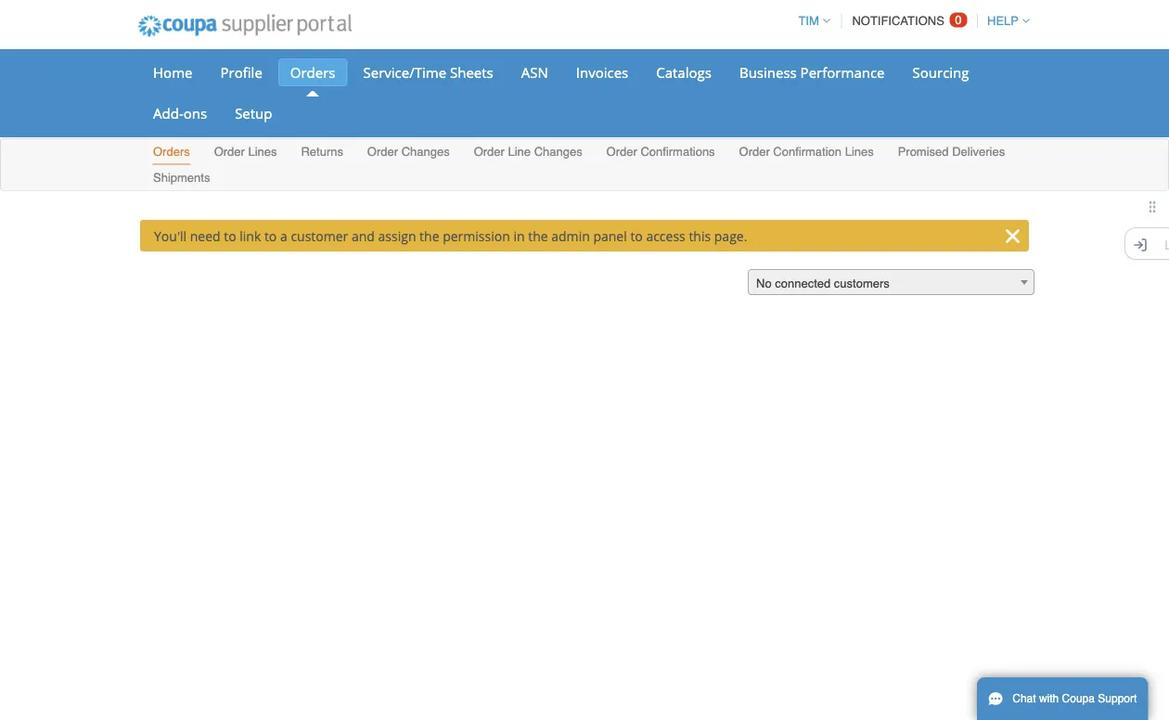 Task type: describe. For each thing, give the bounding box(es) containing it.
tim link
[[790, 14, 830, 28]]

setup
[[235, 103, 272, 122]]

add-ons
[[153, 103, 207, 122]]

promised deliveries
[[898, 145, 1005, 159]]

catalogs
[[656, 63, 712, 82]]

1 horizontal spatial orders link
[[278, 58, 348, 86]]

invoices
[[576, 63, 628, 82]]

order for order confirmation lines
[[739, 145, 770, 159]]

orders for right orders link
[[290, 63, 335, 82]]

returns
[[301, 145, 343, 159]]

line
[[508, 145, 531, 159]]

you'll need to link to a customer and assign the permission in the admin panel to access this page.
[[154, 227, 747, 245]]

order for order changes
[[367, 145, 398, 159]]

shipments link
[[152, 166, 211, 190]]

service/time
[[363, 63, 446, 82]]

order line changes link
[[473, 141, 583, 165]]

1 lines from the left
[[248, 145, 277, 159]]

admin
[[551, 227, 590, 245]]

profile
[[220, 63, 262, 82]]

order line changes
[[474, 145, 582, 159]]

returns link
[[300, 141, 344, 165]]

chat
[[1013, 692, 1036, 705]]

add-
[[153, 103, 183, 122]]

permission
[[443, 227, 510, 245]]

panel
[[593, 227, 627, 245]]

customer
[[291, 227, 348, 245]]

notifications
[[852, 14, 944, 28]]

2 to from the left
[[264, 227, 277, 245]]

tim
[[798, 14, 819, 28]]

promised deliveries link
[[897, 141, 1006, 165]]

order confirmation lines
[[739, 145, 874, 159]]

orders for the bottommost orders link
[[153, 145, 190, 159]]

0
[[955, 13, 962, 27]]

order lines link
[[213, 141, 278, 165]]

in
[[514, 227, 525, 245]]

page.
[[714, 227, 747, 245]]

performance
[[800, 63, 885, 82]]

profile link
[[208, 58, 274, 86]]

order confirmations
[[607, 145, 715, 159]]

home link
[[141, 58, 205, 86]]

service/time sheets
[[363, 63, 493, 82]]

chat with coupa support button
[[977, 677, 1148, 720]]

order for order line changes
[[474, 145, 505, 159]]

order confirmations link
[[606, 141, 716, 165]]

order for order confirmations
[[607, 145, 637, 159]]

chat with coupa support
[[1013, 692, 1137, 705]]

notifications 0
[[852, 13, 962, 28]]

add-ons link
[[141, 99, 219, 127]]



Task type: locate. For each thing, give the bounding box(es) containing it.
support
[[1098, 692, 1137, 705]]

1 horizontal spatial lines
[[845, 145, 874, 159]]

orders link
[[278, 58, 348, 86], [152, 141, 191, 165]]

to right panel
[[630, 227, 643, 245]]

order for order lines
[[214, 145, 245, 159]]

1 vertical spatial orders
[[153, 145, 190, 159]]

coupa
[[1062, 692, 1095, 705]]

orders link up shipments
[[152, 141, 191, 165]]

service/time sheets link
[[351, 58, 505, 86]]

to left link
[[224, 227, 236, 245]]

the
[[420, 227, 439, 245], [528, 227, 548, 245]]

2 changes from the left
[[534, 145, 582, 159]]

order left confirmations
[[607, 145, 637, 159]]

1 horizontal spatial orders
[[290, 63, 335, 82]]

sourcing
[[913, 63, 969, 82]]

order left confirmation
[[739, 145, 770, 159]]

confirmation
[[773, 145, 842, 159]]

lines down setup link
[[248, 145, 277, 159]]

asn link
[[509, 58, 560, 86]]

orders up shipments
[[153, 145, 190, 159]]

home
[[153, 63, 193, 82]]

order right the returns
[[367, 145, 398, 159]]

1 vertical spatial orders link
[[152, 141, 191, 165]]

this
[[689, 227, 711, 245]]

4 order from the left
[[607, 145, 637, 159]]

2 order from the left
[[367, 145, 398, 159]]

1 to from the left
[[224, 227, 236, 245]]

a
[[280, 227, 287, 245]]

help link
[[979, 14, 1030, 28]]

ons
[[183, 103, 207, 122]]

promised
[[898, 145, 949, 159]]

orders link right profile 'link'
[[278, 58, 348, 86]]

coupa supplier portal image
[[125, 3, 364, 49]]

with
[[1039, 692, 1059, 705]]

1 order from the left
[[214, 145, 245, 159]]

1 horizontal spatial the
[[528, 227, 548, 245]]

order
[[214, 145, 245, 159], [367, 145, 398, 159], [474, 145, 505, 159], [607, 145, 637, 159], [739, 145, 770, 159]]

0 horizontal spatial changes
[[402, 145, 450, 159]]

changes right line
[[534, 145, 582, 159]]

order changes
[[367, 145, 450, 159]]

need
[[190, 227, 220, 245]]

order lines
[[214, 145, 277, 159]]

1 changes from the left
[[402, 145, 450, 159]]

order inside 'link'
[[367, 145, 398, 159]]

setup link
[[223, 99, 284, 127]]

access
[[646, 227, 686, 245]]

0 horizontal spatial to
[[224, 227, 236, 245]]

2 the from the left
[[528, 227, 548, 245]]

orders right profile
[[290, 63, 335, 82]]

deliveries
[[952, 145, 1005, 159]]

changes
[[402, 145, 450, 159], [534, 145, 582, 159]]

order confirmation lines link
[[738, 141, 875, 165]]

0 horizontal spatial orders
[[153, 145, 190, 159]]

0 vertical spatial orders link
[[278, 58, 348, 86]]

changes inside 'link'
[[402, 145, 450, 159]]

to
[[224, 227, 236, 245], [264, 227, 277, 245], [630, 227, 643, 245]]

navigation
[[790, 3, 1030, 39]]

you'll
[[154, 227, 187, 245]]

order changes link
[[366, 141, 451, 165]]

business performance
[[740, 63, 885, 82]]

to left a
[[264, 227, 277, 245]]

confirmations
[[641, 145, 715, 159]]

1 horizontal spatial changes
[[534, 145, 582, 159]]

changes down service/time sheets link
[[402, 145, 450, 159]]

catalogs link
[[644, 58, 724, 86]]

business
[[740, 63, 797, 82]]

invoices link
[[564, 58, 641, 86]]

0 vertical spatial orders
[[290, 63, 335, 82]]

sheets
[[450, 63, 493, 82]]

lines
[[248, 145, 277, 159], [845, 145, 874, 159]]

0 horizontal spatial the
[[420, 227, 439, 245]]

0 horizontal spatial lines
[[248, 145, 277, 159]]

1 horizontal spatial to
[[264, 227, 277, 245]]

business performance link
[[727, 58, 897, 86]]

and
[[352, 227, 375, 245]]

3 to from the left
[[630, 227, 643, 245]]

asn
[[521, 63, 548, 82]]

3 order from the left
[[474, 145, 505, 159]]

the right in at the top
[[528, 227, 548, 245]]

2 lines from the left
[[845, 145, 874, 159]]

assign
[[378, 227, 416, 245]]

0 horizontal spatial orders link
[[152, 141, 191, 165]]

navigation containing notifications 0
[[790, 3, 1030, 39]]

5 order from the left
[[739, 145, 770, 159]]

order left line
[[474, 145, 505, 159]]

link
[[240, 227, 261, 245]]

the right the assign
[[420, 227, 439, 245]]

sourcing link
[[901, 58, 981, 86]]

shipments
[[153, 170, 210, 184]]

lines right confirmation
[[845, 145, 874, 159]]

orders
[[290, 63, 335, 82], [153, 145, 190, 159]]

2 horizontal spatial to
[[630, 227, 643, 245]]

order down setup link
[[214, 145, 245, 159]]

help
[[987, 14, 1019, 28]]

1 the from the left
[[420, 227, 439, 245]]



Task type: vqa. For each thing, say whether or not it's contained in the screenshot.
Privacy on the bottom left of the page
no



